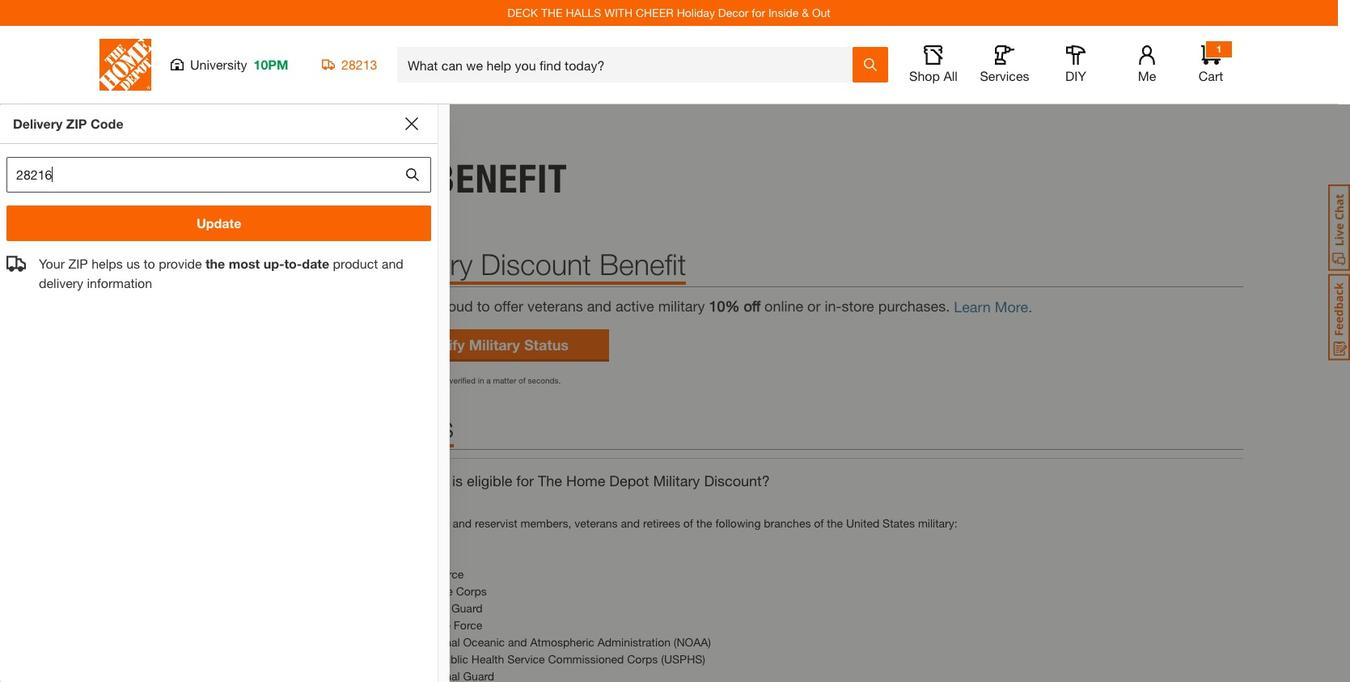Task type: locate. For each thing, give the bounding box(es) containing it.
military up active and reservist members, veterans and retirees of the following branches of the united states military:
[[653, 472, 700, 490]]

in
[[478, 376, 484, 385]]

active
[[418, 516, 450, 530]]

and inside army navy air force marine corps coast guard space force national oceanic and atmospheric administration (noaa) us public health service commissioned corps (usphs)
[[508, 635, 527, 649]]

1 vertical spatial orders
[[155, 279, 189, 293]]

zip up delivery
[[68, 256, 88, 271]]

of right branches
[[814, 516, 824, 530]]

cart 1
[[1199, 43, 1223, 83]]

who is eligible for the home depot military discount? button
[[386, 458, 1243, 503]]

1 vertical spatial corps
[[627, 652, 658, 666]]

force down the guard
[[454, 618, 482, 632]]

online
[[765, 297, 803, 315]]

1 horizontal spatial the
[[696, 516, 712, 530]]

store
[[124, 279, 152, 293]]

0 vertical spatial discount
[[258, 155, 423, 202]]

offer
[[494, 297, 523, 315]]

shop all button
[[908, 45, 960, 84]]

feedback link image
[[1328, 273, 1350, 361]]

services button
[[979, 45, 1031, 84]]

home link
[[95, 124, 129, 139]]

orders
[[146, 252, 181, 266], [155, 279, 189, 293]]

and left active
[[587, 297, 612, 315]]

Enter ZIP Code telephone field
[[6, 157, 404, 193]]

branches
[[764, 516, 811, 530]]

1 horizontal spatial benefit
[[599, 247, 686, 282]]

delivery zip code
[[13, 116, 123, 131]]

we
[[386, 297, 406, 315]]

1 vertical spatial for
[[516, 472, 534, 490]]

who
[[418, 472, 448, 490]]

corps down administration
[[627, 652, 658, 666]]

0 horizontal spatial for
[[516, 472, 534, 490]]

0 horizontal spatial benefit
[[433, 155, 568, 202]]

code
[[91, 116, 123, 131]]

0 horizontal spatial home
[[95, 124, 129, 139]]

who is eligible for the home depot military discount?
[[418, 472, 770, 490]]

1 vertical spatial home
[[566, 472, 605, 490]]

zip left code
[[66, 116, 87, 131]]

force
[[435, 567, 464, 581], [454, 618, 482, 632]]

0 vertical spatial veterans
[[527, 297, 583, 315]]

zip for code
[[66, 116, 87, 131]]

in-
[[111, 279, 124, 293]]

services
[[980, 68, 1029, 83]]

your zip helps us to provide the most up-to-date
[[39, 256, 333, 271]]

proud
[[435, 297, 473, 315]]

1 horizontal spatial to
[[477, 297, 490, 315]]

0 horizontal spatial to
[[144, 256, 155, 271]]

coast
[[418, 601, 448, 615]]

and left the "retirees"
[[621, 516, 640, 530]]

service
[[507, 652, 545, 666]]

to right us
[[144, 256, 155, 271]]

national
[[418, 635, 460, 649]]

the
[[205, 256, 225, 271], [696, 516, 712, 530], [827, 516, 843, 530]]

the left most
[[205, 256, 225, 271]]

What can we help you find today? search field
[[408, 48, 852, 82]]

or
[[807, 297, 821, 315]]

0 vertical spatial for
[[752, 6, 765, 19]]

online
[[111, 252, 143, 266]]

university 10pm
[[190, 57, 288, 72]]

1 horizontal spatial discount
[[481, 247, 591, 282]]

and up service
[[508, 635, 527, 649]]

we are proud to offer veterans and active military 10% off online or in-store purchases. learn more.
[[386, 297, 1032, 316]]

for left inside
[[752, 6, 765, 19]]

1 vertical spatial veterans
[[575, 516, 618, 530]]

home inside dropdown button
[[566, 472, 605, 490]]

more.
[[995, 298, 1032, 316]]

1 vertical spatial to
[[477, 297, 490, 315]]

orders up in-store orders "link"
[[146, 252, 181, 266]]

and right product
[[382, 256, 404, 271]]

0 vertical spatial military discount benefit
[[95, 155, 568, 202]]

military
[[95, 155, 248, 202], [386, 247, 473, 282], [469, 336, 520, 353], [653, 472, 700, 490]]

for inside dropdown button
[[516, 472, 534, 490]]

(usphs)
[[661, 652, 705, 666]]

0 vertical spatial zip
[[66, 116, 87, 131]]

1 vertical spatial zip
[[68, 256, 88, 271]]

of right matter
[[519, 376, 526, 385]]

of right the "retirees"
[[683, 516, 693, 530]]

for left the
[[516, 472, 534, 490]]

store
[[842, 297, 874, 315]]

army
[[418, 533, 445, 547]]

home right the
[[566, 472, 605, 490]]

the left following
[[696, 516, 712, 530]]

corps up the guard
[[456, 584, 487, 598]]

veterans down who is eligible for the home depot military discount?
[[575, 516, 618, 530]]

1 vertical spatial discount
[[481, 247, 591, 282]]

1 horizontal spatial home
[[566, 472, 605, 490]]

diy button
[[1050, 45, 1102, 84]]

following
[[716, 516, 761, 530]]

learn more. button
[[950, 298, 1032, 317]]

military up are in the top of the page
[[386, 247, 473, 282]]

cheer
[[636, 6, 674, 19]]

orders down provide
[[155, 279, 189, 293]]

corps
[[456, 584, 487, 598], [627, 652, 658, 666]]

me
[[1138, 68, 1156, 83]]

seconds.
[[528, 376, 561, 385]]

of
[[519, 376, 526, 385], [683, 516, 693, 530], [814, 516, 824, 530]]

guard
[[451, 601, 483, 615]]

0 vertical spatial force
[[435, 567, 464, 581]]

learn
[[954, 298, 991, 316]]

to inside "we are proud to offer veterans and active military 10% off online or in-store purchases. learn more."
[[477, 297, 490, 315]]

1 horizontal spatial of
[[683, 516, 693, 530]]

oceanic
[[463, 635, 505, 649]]

shop
[[909, 68, 940, 83]]

active
[[616, 297, 654, 315]]

status
[[524, 336, 569, 353]]

home
[[95, 124, 129, 139], [566, 472, 605, 490]]

drawer close image
[[406, 117, 419, 130]]

28213
[[341, 57, 377, 72]]

decor
[[718, 6, 749, 19]]

veterans up status
[[527, 297, 583, 315]]

me button
[[1121, 45, 1173, 84]]

space
[[418, 618, 451, 632]]

discount
[[258, 155, 423, 202], [481, 247, 591, 282]]

a
[[486, 376, 491, 385]]

depot
[[609, 472, 649, 490]]

home down the home depot logo
[[95, 124, 129, 139]]

0 vertical spatial benefit
[[433, 155, 568, 202]]

force up marine
[[435, 567, 464, 581]]

0 horizontal spatial corps
[[456, 584, 487, 598]]

veterans inside "we are proud to offer veterans and active military 10% off online or in-store purchases. learn more."
[[527, 297, 583, 315]]

zip
[[66, 116, 87, 131], [68, 256, 88, 271]]

the left united
[[827, 516, 843, 530]]

matter
[[493, 376, 516, 385]]

retirees
[[643, 516, 680, 530]]

to left offer
[[477, 297, 490, 315]]

commissioned
[[548, 652, 624, 666]]

the home depot logo image
[[100, 39, 151, 91]]

(noaa)
[[674, 635, 711, 649]]

deck
[[507, 6, 538, 19]]

atmospheric
[[530, 635, 594, 649]]

1 horizontal spatial for
[[752, 6, 765, 19]]

deck the halls with cheer holiday decor for inside & out link
[[507, 6, 831, 19]]



Task type: vqa. For each thing, say whether or not it's contained in the screenshot.
Services
yes



Task type: describe. For each thing, give the bounding box(es) containing it.
0 vertical spatial home
[[95, 124, 129, 139]]

are
[[410, 297, 431, 315]]

0 vertical spatial to
[[144, 256, 155, 271]]

0 horizontal spatial discount
[[258, 155, 423, 202]]

to-
[[284, 256, 302, 271]]

military:
[[918, 516, 958, 530]]

in-store orders link
[[111, 279, 189, 293]]

us
[[126, 256, 140, 271]]

united
[[846, 516, 880, 530]]

all
[[944, 68, 958, 83]]

diy
[[1066, 68, 1086, 83]]

1
[[1216, 43, 1222, 55]]

administration
[[598, 635, 671, 649]]

active and reservist members, veterans and retirees of the following branches of the united states military:
[[418, 516, 958, 530]]

halls
[[566, 6, 601, 19]]

0 vertical spatial corps
[[456, 584, 487, 598]]

is
[[452, 472, 463, 490]]

with
[[605, 6, 633, 19]]

up-
[[263, 256, 284, 271]]

&
[[802, 6, 809, 19]]

discount?
[[704, 472, 770, 490]]

your
[[39, 256, 65, 271]]

army navy air force marine corps coast guard space force national oceanic and atmospheric administration (noaa) us public health service commissioned corps (usphs)
[[418, 533, 711, 666]]

most
[[229, 256, 260, 271]]

get
[[434, 376, 447, 385]]

product and delivery information
[[39, 256, 404, 290]]

in-
[[825, 297, 842, 315]]

delivery
[[13, 116, 63, 131]]

faqs
[[386, 410, 454, 444]]

0 horizontal spatial of
[[519, 376, 526, 385]]

military inside who is eligible for the home depot military discount? dropdown button
[[653, 472, 700, 490]]

members,
[[521, 516, 571, 530]]

10pm
[[254, 57, 288, 72]]

inside
[[769, 6, 799, 19]]

health
[[472, 652, 504, 666]]

cart
[[1199, 68, 1223, 83]]

and right active
[[453, 516, 472, 530]]

us
[[418, 652, 434, 666]]

zip for helps
[[68, 256, 88, 271]]

eligible
[[467, 472, 512, 490]]

military up get verified in a matter of seconds.
[[469, 336, 520, 353]]

0 vertical spatial orders
[[146, 252, 181, 266]]

military up purchases
[[95, 155, 248, 202]]

2 horizontal spatial of
[[814, 516, 824, 530]]

and inside product and delivery information
[[382, 256, 404, 271]]

verify
[[426, 336, 465, 353]]

information
[[87, 275, 152, 290]]

military
[[658, 297, 705, 315]]

purchases.
[[878, 297, 950, 315]]

purchases
[[111, 224, 184, 242]]

off
[[744, 297, 761, 315]]

1 horizontal spatial corps
[[627, 652, 658, 666]]

online orders
[[111, 252, 181, 266]]

1 vertical spatial force
[[454, 618, 482, 632]]

marine
[[418, 584, 453, 598]]

verified
[[449, 376, 476, 385]]

product
[[333, 256, 378, 271]]

the
[[541, 6, 563, 19]]

the
[[538, 472, 562, 490]]

28213 button
[[322, 57, 378, 73]]

10%
[[709, 297, 740, 315]]

online orders link
[[111, 252, 181, 266]]

shop all
[[909, 68, 958, 83]]

and inside "we are proud to offer veterans and active military 10% off online or in-store purchases. learn more."
[[587, 297, 612, 315]]

delivery
[[39, 275, 83, 290]]

in-store orders
[[111, 279, 189, 293]]

1 vertical spatial military discount benefit
[[386, 247, 686, 282]]

states
[[883, 516, 915, 530]]

air
[[418, 567, 432, 581]]

provide
[[159, 256, 202, 271]]

holiday
[[677, 6, 715, 19]]

out
[[812, 6, 831, 19]]

get verified in a matter of seconds.
[[434, 376, 561, 385]]

university
[[190, 57, 247, 72]]

2 horizontal spatial the
[[827, 516, 843, 530]]

public
[[437, 652, 468, 666]]

update
[[197, 215, 241, 231]]

update button
[[6, 205, 431, 241]]

helps
[[92, 256, 123, 271]]

0 horizontal spatial the
[[205, 256, 225, 271]]

reservist
[[475, 516, 517, 530]]

1 vertical spatial benefit
[[599, 247, 686, 282]]



